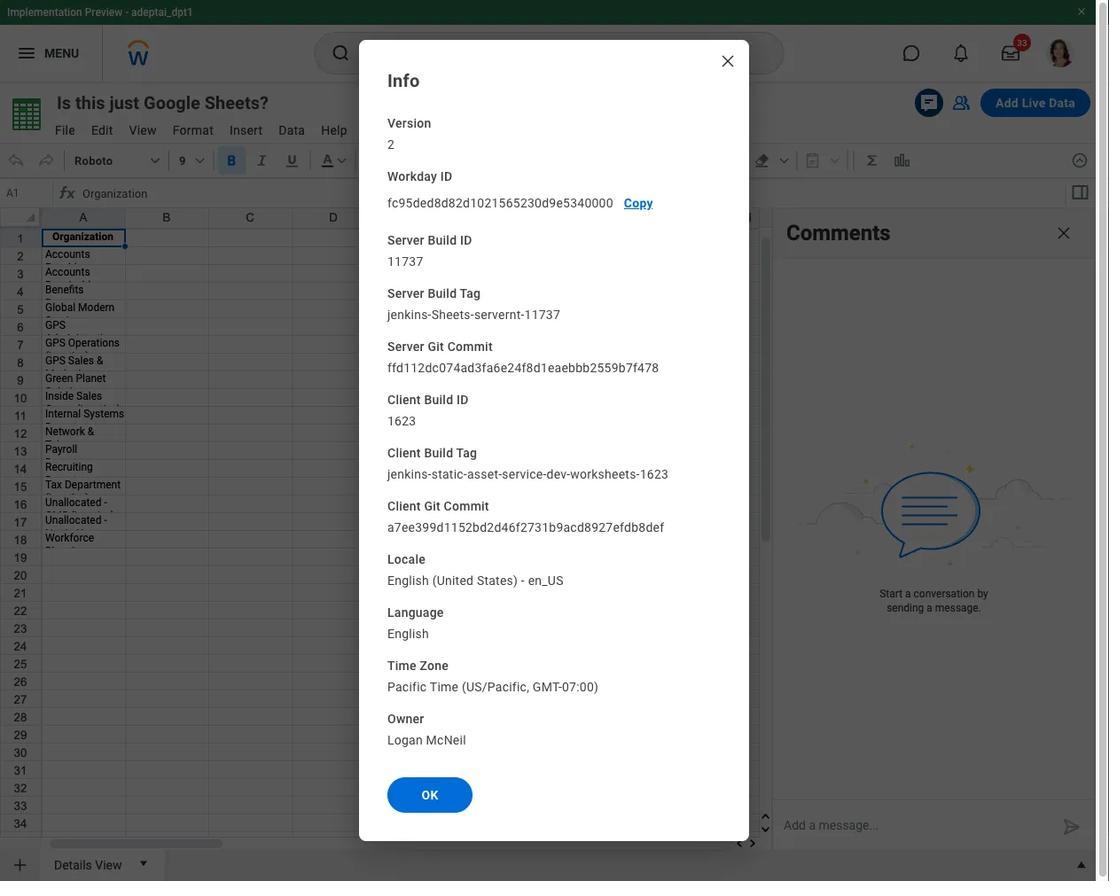 Task type: locate. For each thing, give the bounding box(es) containing it.
client
[[388, 393, 421, 407], [388, 446, 421, 460], [388, 499, 421, 514]]

commit down static-
[[444, 499, 490, 514]]

english for english (united states) - en_us
[[388, 574, 429, 588]]

id inside client build id 1623
[[457, 393, 469, 407]]

0 vertical spatial time
[[388, 659, 417, 673]]

git down the sheets-
[[428, 339, 444, 354]]

locale
[[388, 552, 426, 567]]

details view
[[54, 858, 122, 873]]

jenkins- down server build id 11737
[[388, 307, 432, 322]]

client git commit a7ee399d1152bd2d46f2731b9acd8927efdb8def
[[388, 499, 665, 535]]

2 vertical spatial server
[[388, 339, 425, 354]]

0 vertical spatial 11737
[[388, 254, 424, 269]]

english down locale
[[388, 574, 429, 588]]

zone
[[420, 659, 449, 673]]

id inside server build id 11737
[[460, 233, 473, 248]]

1 vertical spatial english
[[388, 627, 429, 641]]

conversation
[[914, 588, 975, 600]]

start
[[880, 588, 903, 600]]

git
[[428, 339, 444, 354], [424, 499, 441, 514]]

changes
[[381, 124, 428, 139]]

workday id element
[[388, 189, 721, 217]]

2 jenkins- from the top
[[388, 467, 432, 482]]

1 jenkins- from the top
[[388, 307, 432, 322]]

start a conversation by sending a message.
[[880, 588, 989, 614]]

11737 up server build tag jenkins-sheets-servernt-11737
[[388, 254, 424, 269]]

client for client git commit a7ee399d1152bd2d46f2731b9acd8927efdb8def
[[388, 499, 421, 514]]

build inside client build id 1623
[[424, 393, 454, 407]]

client build tag element
[[388, 466, 721, 484]]

1 server from the top
[[388, 233, 425, 248]]

- right preview
[[125, 6, 129, 19]]

server for server build id 11737
[[388, 233, 425, 248]]

server git commit ffd112dc074ad3fa6e24f8d1eaebbb2559b7f478
[[388, 339, 660, 375]]

language english
[[388, 605, 444, 641]]

is this just google sheets? button
[[48, 90, 301, 115]]

application
[[774, 801, 1096, 851]]

a down conversation
[[927, 602, 933, 614]]

11737
[[388, 254, 424, 269], [525, 307, 561, 322]]

jenkins- inside server build tag jenkins-sheets-servernt-11737
[[388, 307, 432, 322]]

1 vertical spatial tag
[[457, 446, 477, 460]]

english
[[388, 574, 429, 588], [388, 627, 429, 641]]

id
[[441, 169, 453, 184], [460, 233, 473, 248], [457, 393, 469, 407]]

0 horizontal spatial a
[[906, 588, 912, 600]]

server inside server build tag jenkins-sheets-servernt-11737
[[388, 286, 425, 301]]

0 horizontal spatial time
[[388, 659, 417, 673]]

2 english from the top
[[388, 627, 429, 641]]

tag up static-
[[457, 446, 477, 460]]

1 vertical spatial 1623
[[640, 467, 669, 482]]

1623
[[388, 414, 416, 429], [640, 467, 669, 482]]

server git commit element
[[388, 359, 721, 377]]

client inside client build id 1623
[[388, 393, 421, 407]]

notifications large image
[[953, 44, 971, 62]]

2 vertical spatial id
[[457, 393, 469, 407]]

git inside client git commit a7ee399d1152bd2d46f2731b9acd8927efdb8def
[[424, 499, 441, 514]]

version 2
[[388, 116, 432, 152]]

(united
[[433, 574, 474, 588]]

worksheets-
[[571, 467, 640, 482]]

italics image
[[253, 152, 271, 169]]

a
[[906, 588, 912, 600], [927, 602, 933, 614]]

07:00)
[[562, 680, 599, 695]]

info dialog
[[359, 40, 750, 842]]

0 vertical spatial 1623
[[388, 414, 416, 429]]

1 horizontal spatial a
[[927, 602, 933, 614]]

build for client build tag
[[424, 446, 454, 460]]

grid
[[0, 208, 1110, 882]]

2 server from the top
[[388, 286, 425, 301]]

server inside server git commit ffd112dc074ad3fa6e24f8d1eaebbb2559b7f478
[[388, 339, 425, 354]]

this
[[75, 92, 105, 113]]

adeptai_dpt1
[[131, 6, 193, 19]]

0 vertical spatial jenkins-
[[388, 307, 432, 322]]

0 vertical spatial english
[[388, 574, 429, 588]]

1623 inside 'client build tag jenkins-static-asset-service-dev-worksheets-1623'
[[640, 467, 669, 482]]

1 vertical spatial git
[[424, 499, 441, 514]]

owner
[[388, 712, 425, 727]]

add live data button
[[981, 89, 1091, 117]]

english inside locale english (united states) - en_us
[[388, 574, 429, 588]]

client build tag jenkins-static-asset-service-dev-worksheets-1623
[[388, 446, 669, 482]]

0 vertical spatial server
[[388, 233, 425, 248]]

toolbar container region
[[0, 143, 1065, 178]]

workday
[[388, 169, 437, 184]]

server up client build id 1623
[[388, 339, 425, 354]]

0 vertical spatial a
[[906, 588, 912, 600]]

english inside language english
[[388, 627, 429, 641]]

jenkins-
[[388, 307, 432, 322], [388, 467, 432, 482]]

server down server build id 11737
[[388, 286, 425, 301]]

1 vertical spatial id
[[460, 233, 473, 248]]

client inside 'client build tag jenkins-static-asset-service-dev-worksheets-1623'
[[388, 446, 421, 460]]

git inside server git commit ffd112dc074ad3fa6e24f8d1eaebbb2559b7f478
[[428, 339, 444, 354]]

1 horizontal spatial -
[[522, 574, 525, 588]]

2 client from the top
[[388, 446, 421, 460]]

client for client build tag jenkins-static-asset-service-dev-worksheets-1623
[[388, 446, 421, 460]]

1 english from the top
[[388, 574, 429, 588]]

jenkins- inside 'client build tag jenkins-static-asset-service-dev-worksheets-1623'
[[388, 467, 432, 482]]

info
[[388, 70, 420, 91]]

3 client from the top
[[388, 499, 421, 514]]

time zone element
[[388, 679, 721, 696]]

-
[[125, 6, 129, 19], [522, 574, 525, 588]]

id for server build id
[[460, 233, 473, 248]]

add live data
[[996, 95, 1076, 110]]

client build id element
[[388, 413, 721, 430]]

locale element
[[388, 572, 721, 590]]

time up pacific
[[388, 659, 417, 673]]

git down static-
[[424, 499, 441, 514]]

commit
[[448, 339, 493, 354], [444, 499, 490, 514]]

1 vertical spatial server
[[388, 286, 425, 301]]

build
[[428, 233, 457, 248], [428, 286, 457, 301], [424, 393, 454, 407], [424, 446, 454, 460]]

details
[[54, 858, 92, 873]]

1 vertical spatial commit
[[444, 499, 490, 514]]

autosum image
[[864, 152, 882, 169]]

id down ffd112dc074ad3fa6e24f8d1eaebbb2559b7f478
[[457, 393, 469, 407]]

service-
[[502, 467, 547, 482]]

server down workday
[[388, 233, 425, 248]]

1 vertical spatial 11737
[[525, 307, 561, 322]]

sheets?
[[205, 92, 269, 113]]

- left en_us
[[522, 574, 525, 588]]

0 vertical spatial -
[[125, 6, 129, 19]]

id right workday
[[441, 169, 453, 184]]

time down zone
[[430, 680, 459, 695]]

tag
[[460, 286, 481, 301], [457, 446, 477, 460]]

build inside server build id 11737
[[428, 233, 457, 248]]

a up sending
[[906, 588, 912, 600]]

1 client from the top
[[388, 393, 421, 407]]

3 server from the top
[[388, 339, 425, 354]]

commit down the sheets-
[[448, 339, 493, 354]]

0 horizontal spatial 1623
[[388, 414, 416, 429]]

client inside client git commit a7ee399d1152bd2d46f2731b9acd8927efdb8def
[[388, 499, 421, 514]]

0 vertical spatial git
[[428, 339, 444, 354]]

1 vertical spatial -
[[522, 574, 525, 588]]

1 vertical spatial jenkins-
[[388, 467, 432, 482]]

commit inside server git commit ffd112dc074ad3fa6e24f8d1eaebbb2559b7f478
[[448, 339, 493, 354]]

live
[[1023, 95, 1046, 110]]

client build id 1623
[[388, 393, 469, 429]]

1 vertical spatial a
[[927, 602, 933, 614]]

tag inside server build tag jenkins-sheets-servernt-11737
[[460, 286, 481, 301]]

language element
[[388, 625, 721, 643]]

1 horizontal spatial 1623
[[640, 467, 669, 482]]

server inside server build id 11737
[[388, 233, 425, 248]]

english down "language"
[[388, 627, 429, 641]]

0 horizontal spatial 11737
[[388, 254, 424, 269]]

build inside server build tag jenkins-sheets-servernt-11737
[[428, 286, 457, 301]]

11737 up server git commit ffd112dc074ad3fa6e24f8d1eaebbb2559b7f478
[[525, 307, 561, 322]]

ok
[[422, 788, 439, 803]]

language
[[388, 605, 444, 620]]

just
[[110, 92, 139, 113]]

1 horizontal spatial time
[[430, 680, 459, 695]]

0 horizontal spatial -
[[125, 6, 129, 19]]

11737 inside server build id 11737
[[388, 254, 424, 269]]

2 vertical spatial client
[[388, 499, 421, 514]]

0 vertical spatial commit
[[448, 339, 493, 354]]

1 vertical spatial client
[[388, 446, 421, 460]]

commit for server git commit
[[448, 339, 493, 354]]

0 vertical spatial tag
[[460, 286, 481, 301]]

jenkins- down client build id 1623
[[388, 467, 432, 482]]

ok button
[[388, 778, 473, 814]]

1 horizontal spatial 11737
[[525, 307, 561, 322]]

commit inside client git commit a7ee399d1152bd2d46f2731b9acd8927efdb8def
[[444, 499, 490, 514]]

implementation preview -   adeptai_dpt1
[[7, 6, 193, 19]]

build inside 'client build tag jenkins-static-asset-service-dev-worksheets-1623'
[[424, 446, 454, 460]]

0 vertical spatial client
[[388, 393, 421, 407]]

chart image
[[894, 152, 912, 169]]

server
[[388, 233, 425, 248], [388, 286, 425, 301], [388, 339, 425, 354]]

tag up the sheets-
[[460, 286, 481, 301]]

id down fc95ded8d82d1021565230d9e5340000
[[460, 233, 473, 248]]

11737 inside server build tag jenkins-sheets-servernt-11737
[[525, 307, 561, 322]]

saved
[[451, 124, 484, 139]]

None text field
[[2, 181, 52, 206]]

build for server build id
[[428, 233, 457, 248]]

send image
[[1062, 817, 1083, 838]]

1 vertical spatial time
[[430, 680, 459, 695]]

fx image
[[57, 183, 78, 204]]

data
[[1050, 95, 1076, 110]]

tag inside 'client build tag jenkins-static-asset-service-dev-worksheets-1623'
[[457, 446, 477, 460]]

time
[[388, 659, 417, 673], [430, 680, 459, 695]]

ffd112dc074ad3fa6e24f8d1eaebbb2559b7f478
[[388, 361, 660, 375]]

implementation preview -   adeptai_dpt1 banner
[[0, 0, 1097, 82]]



Task type: vqa. For each thing, say whether or not it's contained in the screenshot.


Task type: describe. For each thing, give the bounding box(es) containing it.
copy
[[624, 196, 654, 210]]

pacific
[[388, 680, 427, 695]]

by
[[978, 588, 989, 600]]

1623 inside client build id 1623
[[388, 414, 416, 429]]

servernt-
[[475, 307, 525, 322]]

implementation
[[7, 6, 82, 19]]

menus menu bar
[[46, 118, 356, 143]]

build for server build tag
[[428, 286, 457, 301]]

details view button
[[47, 850, 129, 878]]

server build id element
[[388, 253, 721, 271]]

version element
[[388, 136, 721, 153]]

inbox large image
[[1003, 44, 1020, 62]]

are
[[431, 124, 448, 139]]

activity stream image
[[919, 92, 940, 114]]

server for server build tag jenkins-sheets-servernt-11737
[[388, 286, 425, 301]]

en_us
[[528, 574, 564, 588]]

sheets-
[[432, 307, 475, 322]]

bold image
[[223, 152, 241, 169]]

server build tag jenkins-sheets-servernt-11737
[[388, 286, 561, 322]]

message.
[[936, 602, 982, 614]]

eraser image
[[754, 152, 772, 169]]

x image
[[720, 52, 737, 70]]

preview
[[85, 6, 123, 19]]

commit for client git commit
[[444, 499, 490, 514]]

underline image
[[284, 152, 301, 169]]

view
[[95, 858, 122, 873]]

is this just google sheets?
[[57, 92, 269, 113]]

comments
[[787, 220, 891, 246]]

id for client build id
[[457, 393, 469, 407]]

tag for server build tag
[[460, 286, 481, 301]]

close environment banner image
[[1077, 6, 1088, 17]]

jenkins- for server
[[388, 307, 432, 322]]

media classroom image
[[951, 92, 972, 114]]

2
[[388, 137, 395, 152]]

mcneil
[[426, 733, 466, 748]]

gmt-
[[533, 680, 562, 695]]

build for client build id
[[424, 393, 454, 407]]

version
[[388, 116, 432, 130]]

Add a message... text field
[[774, 801, 1057, 851]]

static-
[[432, 467, 468, 482]]

client git commit element
[[388, 519, 721, 537]]

- inside banner
[[125, 6, 129, 19]]

profile logan mcneil element
[[1036, 34, 1086, 73]]

tag for client build tag
[[457, 446, 477, 460]]

time zone pacific time (us/pacific, gmt-07:00)
[[388, 659, 599, 695]]

(us/pacific,
[[462, 680, 530, 695]]

logan
[[388, 733, 423, 748]]

jenkins- for client
[[388, 467, 432, 482]]

locale english (united states) - en_us
[[388, 552, 564, 588]]

comments region
[[774, 208, 1096, 851]]

search image
[[330, 43, 352, 64]]

states)
[[477, 574, 518, 588]]

server for server git commit ffd112dc074ad3fa6e24f8d1eaebbb2559b7f478
[[388, 339, 425, 354]]

formula editor image
[[1070, 182, 1092, 203]]

git for client
[[424, 499, 441, 514]]

copy button
[[617, 189, 661, 217]]

x image
[[1056, 224, 1073, 242]]

add footer ws image
[[11, 857, 29, 875]]

server build id 11737
[[388, 233, 473, 269]]

is
[[57, 92, 71, 113]]

google
[[144, 92, 200, 113]]

all changes are saved automatically
[[364, 124, 561, 139]]

dev-
[[547, 467, 571, 482]]

workday id
[[388, 169, 453, 184]]

client for client build id 1623
[[388, 393, 421, 407]]

chevron up circle image
[[1072, 152, 1089, 169]]

add
[[996, 95, 1019, 110]]

owner logan mcneil
[[388, 712, 466, 748]]

asset-
[[467, 467, 502, 482]]

all
[[364, 124, 378, 139]]

english for english
[[388, 627, 429, 641]]

all changes are saved automatically button
[[356, 123, 561, 140]]

owner element
[[388, 732, 721, 750]]

server build tag element
[[388, 306, 721, 324]]

fc95ded8d82d1021565230d9e5340000
[[388, 196, 614, 210]]

0 vertical spatial id
[[441, 169, 453, 184]]

- inside locale english (united states) - en_us
[[522, 574, 525, 588]]

a7ee399d1152bd2d46f2731b9acd8927efdb8def
[[388, 520, 665, 535]]

git for server
[[428, 339, 444, 354]]

automatically
[[487, 124, 561, 139]]

sending
[[887, 602, 925, 614]]



